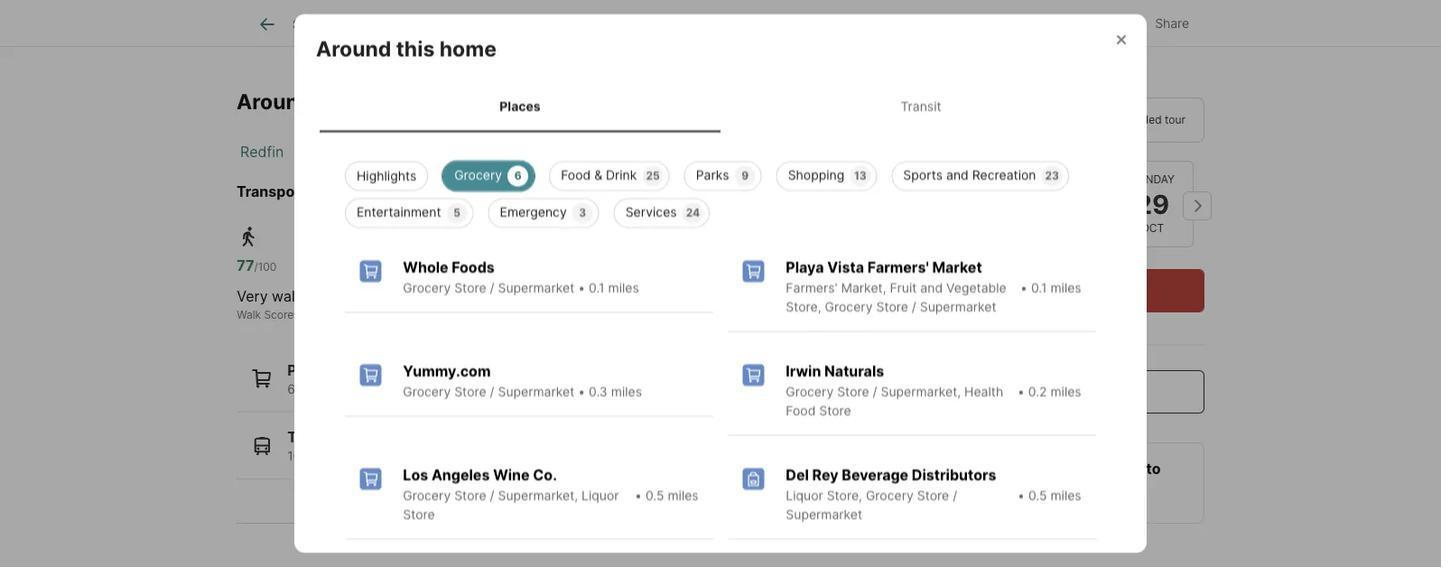Task type: locate. For each thing, give the bounding box(es) containing it.
0.5 for los angeles wine co.
[[646, 488, 664, 503]]

villas inside the villas at playa vista - montecito (310) 362-3234
[[938, 460, 977, 478]]

1 horizontal spatial 0.1
[[1032, 280, 1048, 296]]

walk
[[237, 309, 261, 322]]

0 horizontal spatial 0.1
[[589, 280, 605, 296]]

0 vertical spatial 6
[[515, 169, 522, 182]]

9 right parks
[[742, 169, 749, 182]]

1 horizontal spatial 9
[[742, 169, 749, 182]]

playa
[[1042, 32, 1089, 54], [403, 89, 457, 114], [518, 144, 555, 161], [441, 183, 479, 201], [786, 259, 824, 276], [998, 460, 1036, 478]]

whole foods grocery store / supermarket • 0.1 miles
[[403, 259, 639, 296]]

wine
[[493, 466, 530, 484]]

6 up emergency
[[515, 169, 522, 182]]

vista down home
[[462, 89, 515, 114]]

friday
[[949, 173, 986, 186]]

farmers' market, fruit and vegetable store, grocery store / supermarket
[[786, 280, 1007, 315]]

2 horizontal spatial transit
[[901, 98, 942, 114]]

1 vertical spatial food
[[786, 403, 816, 418]]

0.1 right vegetable at the right of page
[[1032, 280, 1048, 296]]

supermarket left 0.3
[[498, 384, 575, 400]]

send
[[1012, 384, 1048, 401]]

self
[[1104, 114, 1124, 127]]

• 0.2 miles
[[1018, 384, 1082, 400]]

0 horizontal spatial around
[[237, 89, 312, 114]]

r3
[[506, 449, 522, 464]]

0 horizontal spatial liquor
[[582, 488, 619, 503]]

grocery inside list box
[[455, 167, 502, 183]]

grocery inside the farmers' market, fruit and vegetable store, grocery store / supermarket
[[825, 299, 873, 315]]

0 horizontal spatial ®
[[294, 309, 301, 322]]

store down yummy.com
[[455, 384, 487, 400]]

and inside list box
[[947, 167, 969, 183]]

0 vertical spatial tour
[[1166, 114, 1186, 127]]

2 • 0.5 miles from the left
[[1018, 488, 1082, 503]]

9 down yummy.com
[[454, 382, 462, 397]]

grocery down market,
[[825, 299, 873, 315]]

1 horizontal spatial ®
[[480, 309, 487, 322]]

saturday 28
[[1032, 173, 1088, 220]]

miles for irwin naturals
[[1051, 384, 1082, 400]]

share
[[1156, 16, 1190, 31]]

1 horizontal spatial /100
[[431, 261, 454, 274]]

recreation
[[973, 167, 1037, 183]]

supermarket, inside grocery store / supermarket, liquor store
[[498, 488, 578, 503]]

1 horizontal spatial supermarket,
[[881, 384, 961, 400]]

angeles inside around this home dialog
[[432, 466, 490, 484]]

at up self guided tour list box
[[1020, 32, 1038, 54]]

transit inside the transit 108, 110, 14, 16, 3, cc 2, cc 4, cc 7, r3
[[287, 429, 337, 447]]

bikeable
[[613, 288, 671, 305]]

2 liquor from the left
[[786, 488, 824, 503]]

redfin link
[[240, 144, 284, 161]]

0 vertical spatial transit
[[901, 98, 942, 114]]

restaurants,
[[379, 382, 451, 397]]

2 vertical spatial transit
[[287, 429, 337, 447]]

- down message
[[1079, 460, 1086, 478]]

villas
[[967, 32, 1016, 54], [317, 89, 373, 114], [381, 183, 420, 201], [938, 460, 977, 478]]

liquor
[[582, 488, 619, 503], [786, 488, 824, 503]]

1 /100 from the left
[[254, 261, 277, 274]]

- inside the villas at playa vista - montecito (310) 362-3234
[[1079, 460, 1086, 478]]

• inside yummy.com grocery store / supermarket • 0.3 miles
[[578, 384, 586, 400]]

supermarket, down co.
[[498, 488, 578, 503]]

/ down "foods"
[[490, 280, 495, 296]]

villas up the (310) at the bottom of the page
[[938, 460, 977, 478]]

cc right 2,
[[435, 449, 453, 464]]

los
[[406, 144, 431, 161], [403, 466, 428, 484]]

schedule tour button
[[922, 270, 1205, 313]]

food & drink 25
[[561, 167, 660, 183]]

score for transit
[[450, 309, 480, 322]]

montecito up the 3
[[533, 183, 605, 201]]

and
[[947, 167, 969, 183], [921, 280, 943, 296]]

/ down the naturals
[[873, 384, 878, 400]]

grocery inside yummy.com grocery store / supermarket • 0.3 miles
[[403, 384, 451, 400]]

• inside whole foods grocery store / supermarket • 0.1 miles
[[578, 280, 586, 296]]

around inside the around this home "element"
[[316, 36, 392, 61]]

0 horizontal spatial and
[[921, 280, 943, 296]]

77
[[237, 257, 254, 275]]

farmers' left market,
[[786, 280, 838, 296]]

1 score from the left
[[264, 309, 294, 322]]

® inside some transit transit score ®
[[480, 309, 487, 322]]

villas at playa vista - montecito (310) 362-3234
[[938, 460, 1161, 503]]

2 cc from the left
[[435, 449, 453, 464]]

1 ® from the left
[[294, 309, 301, 322]]

2 ® from the left
[[480, 309, 487, 322]]

0 horizontal spatial farmers'
[[786, 280, 838, 296]]

vista up self
[[1093, 32, 1140, 54]]

very up bike
[[578, 288, 609, 305]]

store,
[[786, 299, 822, 315], [827, 488, 863, 503]]

transportation
[[237, 183, 342, 201]]

/ down distributors
[[953, 488, 958, 503]]

supermarket
[[498, 280, 575, 296], [920, 299, 997, 315], [498, 384, 575, 400], [786, 507, 863, 522]]

cc left 7, at the bottom of the page
[[472, 449, 490, 464]]

/100 for 45
[[431, 261, 454, 274]]

3,
[[383, 449, 395, 464]]

and inside the farmers' market, fruit and vegetable store, grocery store / supermarket
[[921, 280, 943, 296]]

2 /100 from the left
[[431, 261, 454, 274]]

tour right '• 0.1 miles'
[[1084, 282, 1113, 300]]

search tab list
[[237, 0, 828, 46]]

market,
[[842, 280, 887, 296]]

1 • 0.5 miles from the left
[[635, 488, 699, 503]]

1 horizontal spatial liquor
[[786, 488, 824, 503]]

/ down fruit
[[912, 299, 917, 315]]

miles for los angeles wine co.
[[668, 488, 699, 503]]

1 vertical spatial supermarket,
[[498, 488, 578, 503]]

supermarket,
[[881, 384, 961, 400], [498, 488, 578, 503]]

services
[[626, 204, 677, 220]]

tab
[[356, 3, 452, 46], [452, 3, 558, 46], [558, 3, 626, 46], [626, 3, 725, 46], [725, 3, 814, 46]]

store down fruit
[[877, 299, 909, 315]]

places inside tab
[[500, 98, 541, 114]]

bike
[[578, 309, 600, 322]]

saturday
[[1032, 173, 1088, 186]]

farmers' up fruit
[[868, 259, 929, 276]]

store down the naturals
[[838, 384, 870, 400]]

score inside very walkable walk score ®
[[264, 309, 294, 322]]

score for walkable
[[264, 309, 294, 322]]

0 horizontal spatial score
[[264, 309, 294, 322]]

1 vertical spatial places
[[287, 362, 334, 379]]

cc left 2,
[[398, 449, 417, 464]]

• 0.5 miles for los angeles wine co.
[[635, 488, 699, 503]]

store
[[455, 280, 487, 296], [877, 299, 909, 315], [455, 384, 487, 400], [838, 384, 870, 400], [820, 403, 852, 418], [455, 488, 487, 503], [918, 488, 950, 503], [403, 507, 435, 522]]

3 cc from the left
[[472, 449, 490, 464]]

1 vertical spatial store,
[[827, 488, 863, 503]]

® down "walkable"
[[294, 309, 301, 322]]

1 horizontal spatial store,
[[827, 488, 863, 503]]

0 horizontal spatial 9
[[454, 382, 462, 397]]

beverage
[[842, 466, 909, 484]]

• 0.5 miles for del rey beverage distributors
[[1018, 488, 1082, 503]]

and right fruit
[[921, 280, 943, 296]]

at
[[1020, 32, 1038, 54], [378, 89, 398, 114], [424, 183, 438, 201], [980, 460, 994, 478]]

schedule
[[1015, 282, 1081, 300]]

grocery down yummy.com
[[403, 384, 451, 400]]

montecito inside the villas at playa vista - montecito (310) 362-3234
[[1089, 460, 1161, 478]]

drink
[[606, 167, 637, 183]]

angeles down around villas at playa vista - montecito
[[435, 144, 490, 161]]

miles
[[608, 280, 639, 296], [1051, 280, 1082, 296], [611, 384, 642, 400], [1051, 384, 1082, 400], [668, 488, 699, 503], [1051, 488, 1082, 503]]

0 horizontal spatial 6
[[287, 382, 295, 397]]

2 horizontal spatial score
[[603, 309, 632, 322]]

montecito down message
[[1089, 460, 1161, 478]]

• for los angeles wine co.
[[635, 488, 642, 503]]

score inside some transit transit score ®
[[450, 309, 480, 322]]

score down transit
[[450, 309, 480, 322]]

next image
[[1184, 192, 1212, 221]]

very up walk
[[237, 288, 268, 305]]

very inside very bikeable bike score ®
[[578, 288, 609, 305]]

los angeles wine co.
[[403, 466, 557, 484]]

yummy.com
[[403, 362, 491, 380]]

send message
[[1012, 384, 1115, 401]]

store down 'irwin naturals'
[[820, 403, 852, 418]]

1 horizontal spatial tour
[[1166, 114, 1186, 127]]

9 inside list box
[[742, 169, 749, 182]]

grocery inside liquor store, grocery store / supermarket
[[866, 488, 914, 503]]

2 horizontal spatial cc
[[472, 449, 490, 464]]

score right bike
[[603, 309, 632, 322]]

villas up california
[[317, 89, 373, 114]]

2 0.5 from the left
[[1029, 488, 1048, 503]]

0 horizontal spatial tour
[[1084, 282, 1113, 300]]

1 tab from the left
[[356, 3, 452, 46]]

- up self guided tour
[[1144, 32, 1152, 54]]

supermarket down rey at the bottom
[[786, 507, 863, 522]]

1 vertical spatial around
[[237, 89, 312, 114]]

montecito down tour
[[922, 59, 1013, 81]]

food inside list box
[[561, 167, 591, 183]]

vista up 3234
[[1039, 460, 1076, 478]]

transit inside some transit transit score ®
[[412, 309, 447, 322]]

/100
[[254, 261, 277, 274], [431, 261, 454, 274]]

2 very from the left
[[578, 288, 609, 305]]

24
[[686, 206, 700, 219]]

los up "highlights"
[[406, 144, 431, 161]]

3 ® from the left
[[632, 309, 640, 322]]

score right walk
[[264, 309, 294, 322]]

4,
[[457, 449, 468, 464]]

places up the 'groceries,'
[[287, 362, 334, 379]]

9
[[742, 169, 749, 182], [454, 382, 462, 397]]

places tab
[[320, 84, 721, 128]]

1 vertical spatial 9
[[454, 382, 462, 397]]

grocery store / supermarket, health food store
[[786, 384, 1004, 418]]

0 vertical spatial and
[[947, 167, 969, 183]]

2 horizontal spatial ®
[[632, 309, 640, 322]]

1 horizontal spatial cc
[[435, 449, 453, 464]]

vista
[[1093, 32, 1140, 54], [462, 89, 515, 114], [559, 144, 593, 161], [482, 183, 519, 201], [828, 259, 865, 276], [1039, 460, 1076, 478]]

1 horizontal spatial around
[[316, 36, 392, 61]]

share button
[[1115, 4, 1205, 41]]

1 horizontal spatial 0.5
[[1029, 488, 1048, 503]]

0 horizontal spatial food
[[561, 167, 591, 183]]

del
[[786, 466, 809, 484]]

sports and recreation 23
[[904, 167, 1060, 183]]

montecito up playa vista
[[535, 89, 638, 114]]

grocery down los angeles
[[455, 167, 502, 183]]

1 vertical spatial and
[[921, 280, 943, 296]]

around up redfin
[[237, 89, 312, 114]]

1 horizontal spatial farmers'
[[868, 259, 929, 276]]

transportation near villas at playa vista - montecito
[[237, 183, 605, 201]]

transit inside transit tab
[[901, 98, 942, 114]]

-
[[1144, 32, 1152, 54], [520, 89, 530, 114], [523, 183, 529, 201], [1079, 460, 1086, 478]]

0 horizontal spatial store,
[[786, 299, 822, 315]]

0 horizontal spatial places
[[287, 362, 334, 379]]

some transit transit score ®
[[412, 288, 498, 322]]

los for los angeles
[[406, 144, 431, 161]]

places inside places 6 groceries, 19 restaurants, 9 parks
[[287, 362, 334, 379]]

1 vertical spatial farmers'
[[786, 280, 838, 296]]

angeles down 4,
[[432, 466, 490, 484]]

supermarket, inside "grocery store / supermarket, health food store"
[[881, 384, 961, 400]]

supermarket down vegetable at the right of page
[[920, 299, 997, 315]]

farmers' inside the farmers' market, fruit and vegetable store, grocery store / supermarket
[[786, 280, 838, 296]]

fruit
[[890, 280, 917, 296]]

self guided tour
[[1104, 114, 1186, 127]]

/100 up some
[[431, 261, 454, 274]]

1 liquor from the left
[[582, 488, 619, 503]]

vegetable
[[947, 280, 1007, 296]]

tab list containing places
[[316, 80, 1126, 132]]

store inside liquor store, grocery store / supermarket
[[918, 488, 950, 503]]

27
[[951, 189, 983, 220]]

store, up irwin
[[786, 299, 822, 315]]

transit down some
[[412, 309, 447, 322]]

• 0.5 miles
[[635, 488, 699, 503], [1018, 488, 1082, 503]]

very for very walkable
[[237, 288, 268, 305]]

naturals
[[825, 362, 885, 380]]

score inside very bikeable bike score ®
[[603, 309, 632, 322]]

0 horizontal spatial • 0.5 miles
[[635, 488, 699, 503]]

® down bikeable
[[632, 309, 640, 322]]

/ down los angeles wine co.
[[490, 488, 495, 503]]

/ inside grocery store / supermarket, liquor store
[[490, 488, 495, 503]]

grocery down 2,
[[403, 488, 451, 503]]

liquor store, grocery store / supermarket
[[786, 488, 958, 522]]

6 left the 'groceries,'
[[287, 382, 295, 397]]

&
[[595, 167, 603, 183]]

0 vertical spatial food
[[561, 167, 591, 183]]

places up playa vista link
[[500, 98, 541, 114]]

self guided tour list box
[[922, 98, 1205, 143]]

0 vertical spatial los
[[406, 144, 431, 161]]

6
[[515, 169, 522, 182], [287, 382, 295, 397]]

1 vertical spatial los
[[403, 466, 428, 484]]

list box containing grocery
[[331, 154, 1111, 228]]

1 0.5 from the left
[[646, 488, 664, 503]]

store down 2,
[[403, 507, 435, 522]]

1 vertical spatial 6
[[287, 382, 295, 397]]

vista up market,
[[828, 259, 865, 276]]

3 score from the left
[[603, 309, 632, 322]]

los inside around this home dialog
[[403, 466, 428, 484]]

store inside the farmers' market, fruit and vegetable store, grocery store / supermarket
[[877, 299, 909, 315]]

/100 inside 45 /100
[[431, 261, 454, 274]]

0 vertical spatial store,
[[786, 299, 822, 315]]

0 horizontal spatial transit
[[287, 429, 337, 447]]

/ down yummy.com
[[490, 384, 495, 400]]

supermarket down emergency
[[498, 280, 575, 296]]

store, down rey at the bottom
[[827, 488, 863, 503]]

0 horizontal spatial supermarket,
[[498, 488, 578, 503]]

/ inside the farmers' market, fruit and vegetable store, grocery store / supermarket
[[912, 299, 917, 315]]

grocery down whole
[[403, 280, 451, 296]]

1 0.1 from the left
[[589, 280, 605, 296]]

store down "foods"
[[455, 280, 487, 296]]

16,
[[363, 449, 380, 464]]

near
[[346, 183, 378, 201]]

food down irwin
[[786, 403, 816, 418]]

rey
[[813, 466, 839, 484]]

0 horizontal spatial 0.5
[[646, 488, 664, 503]]

1 very from the left
[[237, 288, 268, 305]]

store down distributors
[[918, 488, 950, 503]]

around down search
[[316, 36, 392, 61]]

110,
[[316, 449, 339, 464]]

supermarket, left health
[[881, 384, 961, 400]]

1 vertical spatial transit
[[412, 309, 447, 322]]

0 vertical spatial angeles
[[435, 144, 490, 161]]

6 inside list box
[[515, 169, 522, 182]]

irwin naturals
[[786, 362, 885, 380]]

supermarket inside liquor store, grocery store / supermarket
[[786, 507, 863, 522]]

0.1 up bike
[[589, 280, 605, 296]]

supermarket, for los angeles wine co.
[[498, 488, 578, 503]]

2 score from the left
[[450, 309, 480, 322]]

® for transit
[[480, 309, 487, 322]]

0 vertical spatial supermarket,
[[881, 384, 961, 400]]

1 horizontal spatial • 0.5 miles
[[1018, 488, 1082, 503]]

villas right tour
[[967, 32, 1016, 54]]

very inside very walkable walk score ®
[[237, 288, 268, 305]]

1 vertical spatial tour
[[1084, 282, 1113, 300]]

grocery down irwin
[[786, 384, 834, 400]]

1 vertical spatial angeles
[[432, 466, 490, 484]]

grocery down del rey beverage distributors
[[866, 488, 914, 503]]

shopping
[[788, 167, 845, 183]]

supermarket, for irwin naturals
[[881, 384, 961, 400]]

very for very bikeable
[[578, 288, 609, 305]]

at down around this home
[[378, 89, 398, 114]]

tour right guided
[[1166, 114, 1186, 127]]

/ inside liquor store, grocery store / supermarket
[[953, 488, 958, 503]]

® down transit
[[480, 309, 487, 322]]

0.5
[[646, 488, 664, 503], [1029, 488, 1048, 503]]

and up 27
[[947, 167, 969, 183]]

at up (310) 362-3234 link
[[980, 460, 994, 478]]

0 vertical spatial 9
[[742, 169, 749, 182]]

(310)
[[938, 486, 976, 503]]

1 horizontal spatial 6
[[515, 169, 522, 182]]

transit up 108,
[[287, 429, 337, 447]]

places
[[500, 98, 541, 114], [287, 362, 334, 379]]

0 horizontal spatial very
[[237, 288, 268, 305]]

/ inside yummy.com grocery store / supermarket • 0.3 miles
[[490, 384, 495, 400]]

• for del rey beverage distributors
[[1018, 488, 1025, 503]]

transit
[[901, 98, 942, 114], [412, 309, 447, 322], [287, 429, 337, 447]]

0 vertical spatial farmers'
[[868, 259, 929, 276]]

supermarket inside yummy.com grocery store / supermarket • 0.3 miles
[[498, 384, 575, 400]]

los down 2,
[[403, 466, 428, 484]]

list box
[[331, 154, 1111, 228]]

1 horizontal spatial food
[[786, 403, 816, 418]]

/100 inside 77 /100
[[254, 261, 277, 274]]

0 vertical spatial places
[[500, 98, 541, 114]]

1 horizontal spatial score
[[450, 309, 480, 322]]

food left &
[[561, 167, 591, 183]]

1 horizontal spatial very
[[578, 288, 609, 305]]

0 horizontal spatial /100
[[254, 261, 277, 274]]

0 vertical spatial around
[[316, 36, 392, 61]]

/100 up very walkable walk score ®
[[254, 261, 277, 274]]

transit down tour
[[901, 98, 942, 114]]

supermarket inside the farmers' market, fruit and vegetable store, grocery store / supermarket
[[920, 299, 997, 315]]

groceries,
[[299, 382, 358, 397]]

® inside very bikeable bike score ®
[[632, 309, 640, 322]]

tour
[[1166, 114, 1186, 127], [1084, 282, 1113, 300]]

tab list
[[316, 80, 1126, 132]]

1 horizontal spatial transit
[[412, 309, 447, 322]]

1 horizontal spatial places
[[500, 98, 541, 114]]

® inside very walkable walk score ®
[[294, 309, 301, 322]]

food
[[561, 167, 591, 183], [786, 403, 816, 418]]

2,
[[420, 449, 431, 464]]

0 horizontal spatial cc
[[398, 449, 417, 464]]

3 tab from the left
[[558, 3, 626, 46]]

1 horizontal spatial and
[[947, 167, 969, 183]]

at up entertainment
[[424, 183, 438, 201]]

transit for transit
[[901, 98, 942, 114]]

some
[[412, 288, 451, 305]]



Task type: vqa. For each thing, say whether or not it's contained in the screenshot.


Task type: describe. For each thing, give the bounding box(es) containing it.
0.2
[[1029, 384, 1048, 400]]

parks
[[466, 382, 499, 397]]

0.3
[[589, 384, 608, 400]]

77 /100
[[237, 257, 277, 275]]

transit 108, 110, 14, 16, 3, cc 2, cc 4, cc 7, r3
[[287, 429, 522, 464]]

search
[[293, 16, 336, 32]]

transit for transit 108, 110, 14, 16, 3, cc 2, cc 4, cc 7, r3
[[287, 429, 337, 447]]

- inside tour villas at playa vista - montecito
[[1144, 32, 1152, 54]]

this
[[396, 36, 435, 61]]

yummy.com grocery store / supermarket • 0.3 miles
[[403, 362, 642, 400]]

tour inside button
[[1084, 282, 1113, 300]]

guided
[[1127, 114, 1162, 127]]

playa inside tour villas at playa vista - montecito
[[1042, 32, 1089, 54]]

• 0.1 miles
[[1021, 280, 1082, 296]]

at inside the villas at playa vista - montecito (310) 362-3234
[[980, 460, 994, 478]]

® for bikeable
[[632, 309, 640, 322]]

very bikeable bike score ®
[[578, 288, 671, 322]]

28
[[1043, 189, 1077, 220]]

montecito inside tour villas at playa vista - montecito
[[922, 59, 1013, 81]]

miles inside whole foods grocery store / supermarket • 0.1 miles
[[608, 280, 639, 296]]

list box inside around this home dialog
[[331, 154, 1111, 228]]

13
[[855, 169, 867, 182]]

108,
[[287, 449, 312, 464]]

walkable
[[272, 288, 332, 305]]

2 0.1 from the left
[[1032, 280, 1048, 296]]

los angeles
[[406, 144, 490, 161]]

places 6 groceries, 19 restaurants, 9 parks
[[287, 362, 499, 397]]

sunday 29 oct
[[1131, 173, 1175, 235]]

search link
[[257, 14, 336, 35]]

around this home
[[316, 36, 497, 61]]

vista inside around this home dialog
[[828, 259, 865, 276]]

/100 for 77
[[254, 261, 277, 274]]

california
[[313, 144, 377, 161]]

vista up emergency
[[482, 183, 519, 201]]

- up emergency
[[523, 183, 529, 201]]

health
[[965, 384, 1004, 400]]

california link
[[313, 144, 377, 161]]

redfin
[[240, 144, 284, 161]]

tour inside list box
[[1166, 114, 1186, 127]]

grocery inside grocery store / supermarket, liquor store
[[403, 488, 451, 503]]

tour villas at playa vista - montecito
[[922, 32, 1152, 81]]

45
[[412, 257, 431, 275]]

14,
[[342, 449, 359, 464]]

sunday
[[1131, 173, 1175, 186]]

los angeles link
[[406, 144, 490, 161]]

playa vista
[[518, 144, 593, 161]]

store inside whole foods grocery store / supermarket • 0.1 miles
[[455, 280, 487, 296]]

- up playa vista link
[[520, 89, 530, 114]]

5
[[454, 206, 461, 219]]

grocery inside whole foods grocery store / supermarket • 0.1 miles
[[403, 280, 451, 296]]

around for around villas at playa vista - montecito
[[237, 89, 312, 114]]

23
[[1046, 169, 1060, 182]]

at inside tour villas at playa vista - montecito
[[1020, 32, 1038, 54]]

places for places 6 groceries, 19 restaurants, 9 parks
[[287, 362, 334, 379]]

services 24
[[626, 204, 700, 220]]

• for playa vista farmers' market
[[1021, 280, 1028, 296]]

playa vista farmers' market
[[786, 259, 983, 276]]

playa inside the villas at playa vista - montecito (310) 362-3234
[[998, 460, 1036, 478]]

® for walkable
[[294, 309, 301, 322]]

co.
[[533, 466, 557, 484]]

29
[[1136, 189, 1170, 220]]

whole
[[403, 259, 449, 276]]

villas inside tour villas at playa vista - montecito
[[967, 32, 1016, 54]]

playa vista link
[[518, 144, 593, 161]]

oct
[[1142, 222, 1165, 235]]

25
[[646, 169, 660, 182]]

3
[[579, 206, 586, 219]]

los for los angeles wine co.
[[403, 466, 428, 484]]

45 /100
[[412, 257, 454, 275]]

irwin
[[786, 362, 822, 380]]

tab list inside around this home dialog
[[316, 80, 1126, 132]]

around this home element
[[316, 14, 519, 62]]

distributors
[[912, 466, 997, 484]]

around for around this home
[[316, 36, 392, 61]]

liquor inside liquor store, grocery store / supermarket
[[786, 488, 824, 503]]

send message button
[[922, 371, 1205, 414]]

places for places
[[500, 98, 541, 114]]

liquor inside grocery store / supermarket, liquor store
[[582, 488, 619, 503]]

around this home dialog
[[295, 14, 1147, 567]]

6 inside places 6 groceries, 19 restaurants, 9 parks
[[287, 382, 295, 397]]

9 inside places 6 groceries, 19 restaurants, 9 parks
[[454, 382, 462, 397]]

friday 27
[[949, 173, 986, 220]]

playa inside around this home dialog
[[786, 259, 824, 276]]

store down los angeles wine co.
[[455, 488, 487, 503]]

vista inside the villas at playa vista - montecito (310) 362-3234
[[1039, 460, 1076, 478]]

transit
[[455, 288, 498, 305]]

supermarket inside whole foods grocery store / supermarket • 0.1 miles
[[498, 280, 575, 296]]

del rey beverage distributors
[[786, 466, 997, 484]]

19
[[362, 382, 376, 397]]

sports
[[904, 167, 943, 183]]

/ inside whole foods grocery store / supermarket • 0.1 miles
[[490, 280, 495, 296]]

villas up entertainment
[[381, 183, 420, 201]]

0.5 for del rey beverage distributors
[[1029, 488, 1048, 503]]

schedule tour
[[1015, 282, 1113, 300]]

transit tab
[[721, 84, 1122, 128]]

vista up food & drink 25
[[559, 144, 593, 161]]

0.1 inside whole foods grocery store / supermarket • 0.1 miles
[[589, 280, 605, 296]]

grocery inside "grocery store / supermarket, health food store"
[[786, 384, 834, 400]]

7,
[[494, 449, 503, 464]]

• for irwin naturals
[[1018, 384, 1025, 400]]

score for bikeable
[[603, 309, 632, 322]]

angeles for los angeles
[[435, 144, 490, 161]]

(310) 362-3234 link
[[938, 486, 1052, 503]]

3234
[[1014, 486, 1052, 503]]

miles for playa vista farmers' market
[[1051, 280, 1082, 296]]

foods
[[452, 259, 495, 276]]

miles for del rey beverage distributors
[[1051, 488, 1082, 503]]

store, inside the farmers' market, fruit and vegetable store, grocery store / supermarket
[[786, 299, 822, 315]]

store, inside liquor store, grocery store / supermarket
[[827, 488, 863, 503]]

emergency
[[500, 204, 567, 220]]

vista inside tour villas at playa vista - montecito
[[1093, 32, 1140, 54]]

5 tab from the left
[[725, 3, 814, 46]]

angeles for los angeles wine co.
[[432, 466, 490, 484]]

home
[[440, 36, 497, 61]]

tour
[[922, 32, 963, 54]]

/ inside "grocery store / supermarket, health food store"
[[873, 384, 878, 400]]

store inside yummy.com grocery store / supermarket • 0.3 miles
[[455, 384, 487, 400]]

4 tab from the left
[[626, 3, 725, 46]]

2 tab from the left
[[452, 3, 558, 46]]

highlights
[[357, 168, 417, 184]]

around villas at playa vista - montecito
[[237, 89, 638, 114]]

market
[[933, 259, 983, 276]]

food inside "grocery store / supermarket, health food store"
[[786, 403, 816, 418]]

message
[[1052, 384, 1115, 401]]

miles inside yummy.com grocery store / supermarket • 0.3 miles
[[611, 384, 642, 400]]

1 cc from the left
[[398, 449, 417, 464]]



